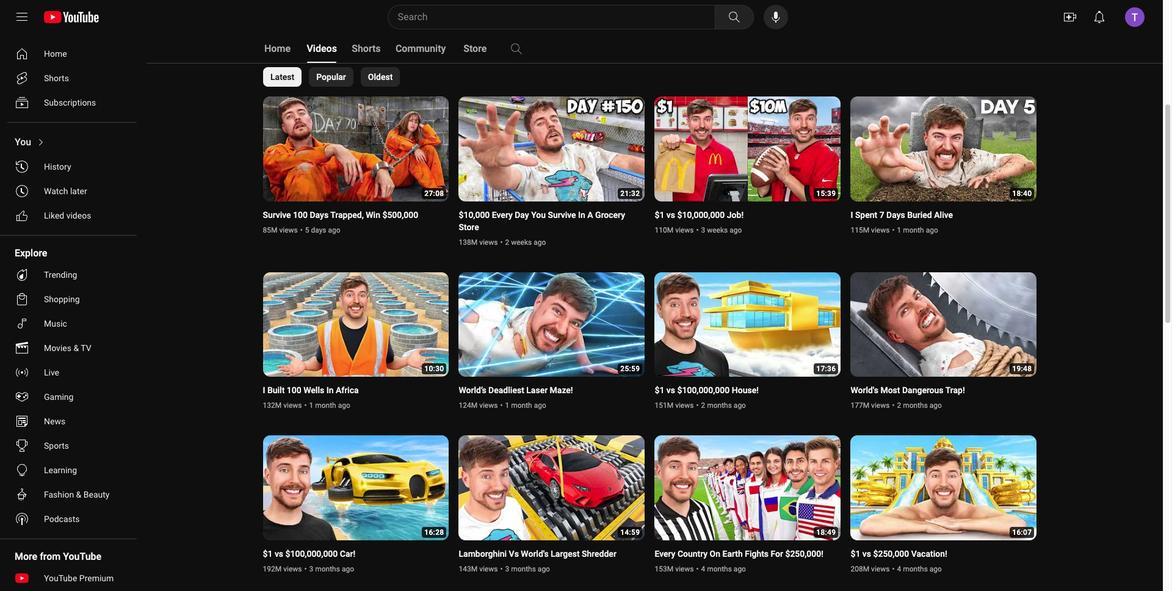 Task type: describe. For each thing, give the bounding box(es) containing it.
1 for in
[[309, 401, 313, 410]]

0 vertical spatial 100
[[293, 210, 308, 220]]

ago for vacation!
[[930, 565, 942, 573]]

$250,000!
[[786, 549, 824, 559]]

every inside every country on earth fights for $250,000! by mrbeast 153,178,989 views 4 months ago 18 minutes element
[[655, 549, 676, 559]]

$10,000
[[459, 210, 490, 220]]

5
[[305, 226, 309, 234]]

208m
[[851, 565, 870, 573]]

124m views
[[459, 401, 498, 410]]

5 days ago
[[305, 226, 341, 234]]

21:32
[[621, 189, 640, 198]]

153m
[[655, 565, 674, 573]]

110m
[[655, 226, 674, 234]]

month for buried
[[903, 226, 924, 234]]

$10,000 every day you survive in a grocery store by mrbeast 138,148,242 views 2 weeks ago 21 minutes element
[[459, 209, 630, 233]]

fashion
[[44, 490, 74, 500]]

$500,000
[[383, 210, 418, 220]]

country
[[678, 549, 708, 559]]

16:28
[[425, 528, 444, 537]]

spent
[[855, 210, 878, 220]]

buried
[[908, 210, 932, 220]]

lamborghini vs world's largest shredder link
[[459, 548, 617, 560]]

watch later
[[44, 186, 87, 196]]

132m views
[[263, 401, 302, 410]]

177m views
[[851, 401, 890, 410]]

ago for car!
[[342, 565, 354, 573]]

151m views
[[655, 401, 694, 410]]

shopping
[[44, 294, 80, 304]]

0 horizontal spatial world's
[[521, 549, 549, 559]]

$10,000,000
[[678, 210, 725, 220]]

14:59
[[621, 528, 640, 537]]

17 minutes, 36 seconds element
[[817, 365, 836, 373]]

largest
[[551, 549, 580, 559]]

3 weeks ago
[[701, 226, 742, 234]]

16 minutes, 28 seconds element
[[425, 528, 444, 537]]

4 for on
[[701, 565, 705, 573]]

world's deadliest laser maze! by mrbeast 124,427,936 views 1 month ago 25 minutes element
[[459, 384, 573, 396]]

115m views
[[851, 226, 890, 234]]

i spent 7 days buried alive by mrbeast 115,693,669 views 1 month ago 18 minutes element
[[851, 209, 953, 221]]

0 vertical spatial shorts
[[352, 43, 381, 54]]

1 survive from the left
[[263, 210, 291, 220]]

oldest
[[368, 72, 393, 82]]

shredder
[[582, 549, 617, 559]]

2 months ago for dangerous
[[897, 401, 942, 410]]

subscribe
[[385, 9, 423, 18]]

19:48
[[1013, 365, 1032, 373]]

ago for days
[[926, 226, 938, 234]]

survive 100 days trapped, win $500,000
[[263, 210, 418, 220]]

$1 vs $100,000,000 car!
[[263, 549, 355, 559]]

151m
[[655, 401, 674, 410]]

4 months ago for vacation!
[[897, 565, 942, 573]]

world's most dangerous trap! by mrbeast 177,831,113 views 2 months ago 19 minutes element
[[851, 384, 965, 396]]

$100,000,000 for car!
[[286, 549, 338, 559]]

weeks for day
[[511, 238, 532, 246]]

popular
[[316, 72, 346, 82]]

liked videos
[[44, 211, 91, 220]]

avatar image image
[[1125, 7, 1145, 27]]

ago for you
[[534, 238, 546, 246]]

18:40 link
[[851, 96, 1037, 202]]

months for largest
[[511, 565, 536, 573]]

month for in
[[315, 401, 336, 410]]

138m views
[[459, 238, 498, 246]]

25:59
[[621, 365, 640, 373]]

views for i built 100 wells in africa
[[283, 401, 302, 410]]

days
[[311, 226, 326, 234]]

& for beauty
[[76, 490, 81, 500]]

153m views
[[655, 565, 694, 573]]

live
[[44, 368, 59, 377]]

grocery
[[595, 210, 625, 220]]

$1 vs $100,000,000 car! link
[[263, 548, 355, 560]]

trending
[[44, 270, 77, 280]]

18 minutes, 40 seconds element
[[1013, 189, 1032, 198]]

ago for trapped,
[[328, 226, 341, 234]]

1 for buried
[[897, 226, 901, 234]]

14 minutes, 59 seconds element
[[621, 528, 640, 537]]

history
[[44, 162, 71, 172]]

0 horizontal spatial home
[[44, 49, 67, 59]]

0 vertical spatial youtube
[[63, 551, 101, 562]]

a
[[588, 210, 593, 220]]

$1 vs $100,000,000 house! by mrbeast 151,862,865 views 2 months ago 17 minutes element
[[655, 384, 759, 396]]

15:39 link
[[655, 96, 841, 202]]

views for every country on earth fights for $250,000!
[[675, 565, 694, 573]]

0 horizontal spatial shorts
[[44, 73, 69, 83]]

ago for maze!
[[534, 401, 546, 410]]

from
[[40, 551, 61, 562]]

music
[[44, 319, 67, 329]]

15:39
[[817, 189, 836, 198]]

2 months ago for $100,000,000
[[701, 401, 746, 410]]

$10,000 every day you survive in a grocery store
[[459, 210, 625, 232]]

$1 vs $100,000,000 house! link
[[655, 384, 759, 396]]

85m views
[[263, 226, 298, 234]]

143m
[[459, 565, 478, 573]]

earth
[[723, 549, 743, 559]]

subscriptions
[[44, 98, 96, 107]]

every country on earth fights for $250,000! by mrbeast 153,178,989 views 4 months ago 18 minutes element
[[655, 548, 824, 560]]

built
[[267, 385, 285, 395]]

ago for job!
[[730, 226, 742, 234]]

world's deadliest laser maze!
[[459, 385, 573, 395]]

vs for $1 vs $100,000,000 car!
[[275, 549, 283, 559]]

i built 100 wells in africa link
[[263, 384, 359, 396]]

27:08 link
[[263, 96, 449, 202]]

$250,000
[[874, 549, 909, 559]]

2 days from the left
[[887, 210, 905, 220]]

lamborghini
[[459, 549, 507, 559]]

21 minutes, 32 seconds element
[[621, 189, 640, 198]]

ago for largest
[[538, 565, 550, 573]]

3 for $10,000,000
[[701, 226, 705, 234]]

0 horizontal spatial in
[[327, 385, 334, 395]]

124m
[[459, 401, 478, 410]]

latest
[[270, 72, 294, 82]]

i built 100 wells in africa by mrbeast 132,427,862 views 1 month ago 10 minutes, 30 seconds element
[[263, 384, 359, 396]]

lamborghini vs world's largest shredder by mrbeast 143,659,397 views 3 months ago 14 minutes, 59 seconds element
[[459, 548, 617, 560]]

Subscribe text field
[[385, 9, 423, 18]]

i spent 7 days buried alive
[[851, 210, 953, 220]]

podcasts
[[44, 514, 80, 524]]

1 horizontal spatial month
[[511, 401, 532, 410]]

alive
[[934, 210, 953, 220]]



Task type: locate. For each thing, give the bounding box(es) containing it.
0 horizontal spatial $100,000,000
[[286, 549, 338, 559]]

$1 up the 151m
[[655, 385, 665, 395]]

2 weeks ago
[[505, 238, 546, 246]]

1 down i spent 7 days buried alive by mrbeast 115,693,669 views 1 month ago 18 minutes element
[[897, 226, 901, 234]]

weeks down day
[[511, 238, 532, 246]]

ago for earth
[[734, 565, 746, 573]]

months down $1 vs $100,000,000 car! 'link'
[[315, 565, 340, 573]]

0 horizontal spatial 4
[[701, 565, 705, 573]]

1 horizontal spatial 3
[[505, 565, 509, 573]]

store right community
[[464, 43, 487, 54]]

4 down 'country'
[[701, 565, 705, 573]]

youtube
[[63, 551, 101, 562], [44, 573, 77, 583]]

19 minutes, 48 seconds element
[[1013, 365, 1032, 373]]

views for $1 vs $100,000,000 house!
[[675, 401, 694, 410]]

0 horizontal spatial days
[[310, 210, 329, 220]]

months down on
[[707, 565, 732, 573]]

i spent 7 days buried alive link
[[851, 209, 953, 221]]

ago down house!
[[734, 401, 746, 410]]

1 horizontal spatial you
[[531, 210, 546, 220]]

$1 for $1 vs $10,000,000 job!
[[655, 210, 665, 220]]

0 vertical spatial every
[[492, 210, 513, 220]]

tab list down videos
[[263, 67, 400, 87]]

1 2 months ago from the left
[[701, 401, 746, 410]]

day
[[515, 210, 529, 220]]

vs for $1 vs $250,000 vacation!
[[863, 549, 871, 559]]

world's
[[851, 385, 879, 395], [521, 549, 549, 559]]

0 horizontal spatial 3
[[309, 565, 313, 573]]

3 for world's
[[505, 565, 509, 573]]

0 vertical spatial $100,000,000
[[678, 385, 730, 395]]

$100,000,000 inside "element"
[[286, 549, 338, 559]]

1 horizontal spatial 2
[[701, 401, 705, 410]]

weeks down $10,000,000
[[707, 226, 728, 234]]

views down the most
[[871, 401, 890, 410]]

18 minutes, 49 seconds element
[[817, 528, 836, 537]]

vs up 151m views
[[667, 385, 675, 395]]

ago down $10,000 every day you survive in a grocery store
[[534, 238, 546, 246]]

2 survive from the left
[[548, 210, 576, 220]]

views right 85m
[[279, 226, 298, 234]]

$10,000 every day you survive in a grocery store link
[[459, 209, 630, 233]]

every country on earth fights for $250,000!
[[655, 549, 824, 559]]

months down vs on the bottom left of page
[[511, 565, 536, 573]]

1 down i built 100 wells in africa
[[309, 401, 313, 410]]

views right the 151m
[[675, 401, 694, 410]]

vs for $1 vs $10,000,000 job!
[[667, 210, 675, 220]]

1 vertical spatial i
[[263, 385, 265, 395]]

0 horizontal spatial weeks
[[511, 238, 532, 246]]

3 months ago for world's
[[505, 565, 550, 573]]

months for house!
[[707, 401, 732, 410]]

1 vertical spatial $100,000,000
[[286, 549, 338, 559]]

days up days
[[310, 210, 329, 220]]

None search field
[[365, 5, 756, 29]]

$100,000,000 up 151m views
[[678, 385, 730, 395]]

$1 vs $10,000,000 job! by mrbeast 110,516,335 views 3 weeks ago 15 minutes element
[[655, 209, 744, 221]]

$1 up the 110m
[[655, 210, 665, 220]]

0 vertical spatial world's
[[851, 385, 879, 395]]

1 vertical spatial world's
[[521, 549, 549, 559]]

watch
[[44, 186, 68, 196]]

views for world's most dangerous trap!
[[871, 401, 890, 410]]

2 4 months ago from the left
[[897, 565, 942, 573]]

1 horizontal spatial 1
[[505, 401, 509, 410]]

shorts up oldest
[[352, 43, 381, 54]]

1 4 from the left
[[701, 565, 705, 573]]

2 3 months ago from the left
[[505, 565, 550, 573]]

views for i spent 7 days buried alive
[[871, 226, 890, 234]]

2 right the 138m views
[[505, 238, 509, 246]]

months for earth
[[707, 565, 732, 573]]

132m
[[263, 401, 282, 410]]

100 up 5
[[293, 210, 308, 220]]

14:59 link
[[459, 435, 645, 541]]

weeks
[[707, 226, 728, 234], [511, 238, 532, 246]]

0 horizontal spatial 4 months ago
[[701, 565, 746, 573]]

every inside $10,000 every day you survive in a grocery store
[[492, 210, 513, 220]]

4 down $1 vs $250,000 vacation! on the right
[[897, 565, 901, 573]]

views right 192m
[[283, 565, 302, 573]]

2 horizontal spatial month
[[903, 226, 924, 234]]

1 vertical spatial every
[[655, 549, 676, 559]]

survive 100 days trapped, win $500,000 by mrbeast 85,705,255 views 5 days ago 27 minutes element
[[263, 209, 418, 221]]

tab list
[[263, 34, 618, 63], [263, 67, 400, 87]]

ago down lamborghini vs world's largest shredder by mrbeast 143,659,397 views 3 months ago 14 minutes, 59 seconds element
[[538, 565, 550, 573]]

i for i spent 7 days buried alive
[[851, 210, 853, 220]]

16:28 link
[[263, 435, 449, 541]]

sports link
[[7, 434, 132, 458], [7, 434, 132, 458]]

vs inside "link"
[[863, 549, 871, 559]]

weeks for $10,000,000
[[707, 226, 728, 234]]

maze!
[[550, 385, 573, 395]]

1 vertical spatial shorts
[[44, 73, 69, 83]]

car!
[[340, 549, 355, 559]]

1 down the deadliest
[[505, 401, 509, 410]]

month down world's deadliest laser maze! link
[[511, 401, 532, 410]]

trending link
[[7, 263, 132, 287], [7, 263, 132, 287]]

2 down the world's most dangerous trap! on the bottom
[[897, 401, 901, 410]]

ago down "africa"
[[338, 401, 350, 410]]

subscribe button
[[375, 2, 433, 24]]

world's
[[459, 385, 486, 395]]

2 horizontal spatial 3
[[701, 226, 705, 234]]

1 month ago down "buried" at the right top of the page
[[897, 226, 938, 234]]

27 minutes, 8 seconds element
[[425, 189, 444, 198]]

in left a on the top right of page
[[578, 210, 586, 220]]

views down 7
[[871, 226, 890, 234]]

17:36
[[817, 365, 836, 373]]

views for $10,000 every day you survive in a grocery store
[[479, 238, 498, 246]]

views down 'country'
[[675, 565, 694, 573]]

17:36 link
[[655, 272, 841, 378]]

18:49 link
[[655, 435, 841, 541]]

1 month ago down wells
[[309, 401, 350, 410]]

2 2 months ago from the left
[[897, 401, 942, 410]]

0 horizontal spatial month
[[315, 401, 336, 410]]

0 horizontal spatial every
[[492, 210, 513, 220]]

world's inside "element"
[[851, 385, 879, 395]]

1 horizontal spatial $100,000,000
[[678, 385, 730, 395]]

25 minutes, 59 seconds element
[[621, 365, 640, 373]]

most
[[881, 385, 900, 395]]

views for $1 vs $100,000,000 car!
[[283, 565, 302, 573]]

$1 up 192m
[[263, 549, 273, 559]]

16:07 link
[[851, 435, 1037, 541]]

1 horizontal spatial 2 months ago
[[897, 401, 942, 410]]

0 horizontal spatial i
[[263, 385, 265, 395]]

$1 inside "link"
[[851, 549, 861, 559]]

videos
[[66, 211, 91, 220]]

$100,000,000 up 192m views
[[286, 549, 338, 559]]

views right the 110m
[[675, 226, 694, 234]]

store down $10,000
[[459, 222, 479, 232]]

7
[[880, 210, 885, 220]]

2 for day
[[505, 238, 509, 246]]

$1
[[655, 210, 665, 220], [655, 385, 665, 395], [263, 549, 273, 559], [851, 549, 861, 559]]

3 down vs on the bottom left of page
[[505, 565, 509, 573]]

liked
[[44, 211, 64, 220]]

$1 vs $250,000 vacation! by mrbeast 208,523,632 views 4 months ago 16 minutes element
[[851, 548, 948, 560]]

lamborghini vs world's largest shredder
[[459, 549, 617, 559]]

survive left a on the top right of page
[[548, 210, 576, 220]]

2 tab list from the top
[[263, 67, 400, 87]]

fashion & beauty
[[44, 490, 110, 500]]

home up the latest
[[264, 43, 291, 54]]

10:30
[[425, 365, 444, 373]]

2
[[505, 238, 509, 246], [701, 401, 705, 410], [897, 401, 901, 410]]

world's right vs on the bottom left of page
[[521, 549, 549, 559]]

$1 vs $100,000,000 house!
[[655, 385, 759, 395]]

months down dangerous
[[903, 401, 928, 410]]

1 horizontal spatial i
[[851, 210, 853, 220]]

explore
[[15, 247, 47, 259]]

ago for trap!
[[930, 401, 942, 410]]

2 horizontal spatial 2
[[897, 401, 901, 410]]

liked videos link
[[7, 203, 132, 228], [7, 203, 132, 228]]

1 horizontal spatial 4 months ago
[[897, 565, 942, 573]]

$100,000,000 for house!
[[678, 385, 730, 395]]

2 months ago down dangerous
[[897, 401, 942, 410]]

1 3 months ago from the left
[[309, 565, 354, 573]]

wells
[[304, 385, 324, 395]]

ago down the every country on earth fights for $250,000!
[[734, 565, 746, 573]]

in inside $10,000 every day you survive in a grocery store
[[578, 210, 586, 220]]

1 vertical spatial store
[[459, 222, 479, 232]]

months for trap!
[[903, 401, 928, 410]]

1 month ago down world's deadliest laser maze! link
[[505, 401, 546, 410]]

beauty
[[84, 490, 110, 500]]

1 vertical spatial weeks
[[511, 238, 532, 246]]

views for $1 vs $250,000 vacation!
[[871, 565, 890, 573]]

3 months ago for $100,000,000
[[309, 565, 354, 573]]

vs for $1 vs $100,000,000 house!
[[667, 385, 675, 395]]

vs
[[509, 549, 519, 559]]

store inside $10,000 every day you survive in a grocery store
[[459, 222, 479, 232]]

25:59 link
[[459, 272, 645, 378]]

$1 inside "element"
[[263, 549, 273, 559]]

1 horizontal spatial 1 month ago
[[505, 401, 546, 410]]

2 down $1 vs $100,000,000 house! link in the bottom right of the page
[[701, 401, 705, 410]]

ago down car!
[[342, 565, 354, 573]]

in right wells
[[327, 385, 334, 395]]

18:40
[[1013, 189, 1032, 198]]

10 minutes, 30 seconds element
[[425, 365, 444, 373]]

3 down $10,000,000
[[701, 226, 705, 234]]

1 tab list from the top
[[263, 34, 618, 63]]

views for survive 100 days trapped, win $500,000
[[279, 226, 298, 234]]

0 horizontal spatial 1 month ago
[[309, 401, 350, 410]]

survive inside $10,000 every day you survive in a grocery store
[[548, 210, 576, 220]]

trap!
[[946, 385, 965, 395]]

1 month ago for in
[[309, 401, 350, 410]]

ago down laser
[[534, 401, 546, 410]]

movies & tv
[[44, 343, 91, 353]]

tab list containing latest
[[263, 67, 400, 87]]

$1 for $1 vs $250,000 vacation!
[[851, 549, 861, 559]]

world's most dangerous trap!
[[851, 385, 965, 395]]

days
[[310, 210, 329, 220], [887, 210, 905, 220]]

Search text field
[[398, 9, 712, 25]]

0 vertical spatial tab list
[[263, 34, 618, 63]]

tv
[[81, 343, 91, 353]]

0 horizontal spatial you
[[15, 136, 31, 148]]

4 for $250,000
[[897, 565, 901, 573]]

1 month ago for buried
[[897, 226, 938, 234]]

0 vertical spatial i
[[851, 210, 853, 220]]

ago down vacation!
[[930, 565, 942, 573]]

i left built
[[263, 385, 265, 395]]

vs up '110m views'
[[667, 210, 675, 220]]

vs up 192m views
[[275, 549, 283, 559]]

192m views
[[263, 565, 302, 573]]

2 for $100,000,000
[[701, 401, 705, 410]]

1 vertical spatial youtube
[[44, 573, 77, 583]]

vs inside "element"
[[275, 549, 283, 559]]

0 horizontal spatial survive
[[263, 210, 291, 220]]

month down wells
[[315, 401, 336, 410]]

$1 vs $100,000,000 car! by mrbeast 192,531,677 views 3 months ago 16 minutes element
[[263, 548, 355, 560]]

1 month ago
[[897, 226, 938, 234], [309, 401, 350, 410], [505, 401, 546, 410]]

1 horizontal spatial survive
[[548, 210, 576, 220]]

i left 'spent'
[[851, 210, 853, 220]]

views down $250,000
[[871, 565, 890, 573]]

survive 100 days trapped, win $500,000 link
[[263, 209, 418, 221]]

laser
[[527, 385, 548, 395]]

4 months ago down vacation!
[[897, 565, 942, 573]]

3 for $100,000,000
[[309, 565, 313, 573]]

1 vertical spatial tab list
[[263, 67, 400, 87]]

views right 132m
[[283, 401, 302, 410]]

dangerous
[[903, 385, 944, 395]]

1 horizontal spatial weeks
[[707, 226, 728, 234]]

0 vertical spatial store
[[464, 43, 487, 54]]

1 horizontal spatial world's
[[851, 385, 879, 395]]

$1 vs $10,000,000 job! link
[[655, 209, 744, 221]]

months down vacation!
[[903, 565, 928, 573]]

views for $1 vs $10,000,000 job!
[[675, 226, 694, 234]]

1 horizontal spatial shorts
[[352, 43, 381, 54]]

115m
[[851, 226, 870, 234]]

10:30 link
[[263, 272, 449, 378]]

views right 138m
[[479, 238, 498, 246]]

0 horizontal spatial 2
[[505, 238, 509, 246]]

3 months ago down car!
[[309, 565, 354, 573]]

every up 153m
[[655, 549, 676, 559]]

ago for wells
[[338, 401, 350, 410]]

job!
[[727, 210, 744, 220]]

1 vertical spatial &
[[76, 490, 81, 500]]

0 vertical spatial you
[[15, 136, 31, 148]]

learning link
[[7, 458, 132, 482], [7, 458, 132, 482]]

views for world's deadliest laser maze!
[[479, 401, 498, 410]]

16 minutes, 7 seconds element
[[1013, 528, 1032, 537]]

$1 for $1 vs $100,000,000 car!
[[263, 549, 273, 559]]

community
[[396, 43, 446, 54]]

podcasts link
[[7, 507, 132, 531], [7, 507, 132, 531]]

subscriptions link
[[7, 90, 132, 115], [7, 90, 132, 115]]

0 horizontal spatial 2 months ago
[[701, 401, 746, 410]]

vs up 208m views
[[863, 549, 871, 559]]

month down "buried" at the right top of the page
[[903, 226, 924, 234]]

views for lamborghini vs world's largest shredder
[[479, 565, 498, 573]]

2 for dangerous
[[897, 401, 901, 410]]

3 months ago down the lamborghini vs world's largest shredder link on the bottom
[[505, 565, 550, 573]]

months for car!
[[315, 565, 340, 573]]

survive up 85m views on the top of the page
[[263, 210, 291, 220]]

1 4 months ago from the left
[[701, 565, 746, 573]]

ago down dangerous
[[930, 401, 942, 410]]

1 vertical spatial you
[[531, 210, 546, 220]]

trapped,
[[330, 210, 364, 220]]

2 months ago down $1 vs $100,000,000 house!
[[701, 401, 746, 410]]

youtube down more from youtube
[[44, 573, 77, 583]]

views right "124m"
[[479, 401, 498, 410]]

ago right days
[[328, 226, 341, 234]]

ago for house!
[[734, 401, 746, 410]]

1 horizontal spatial 3 months ago
[[505, 565, 550, 573]]

& left the beauty
[[76, 490, 81, 500]]

months for vacation!
[[903, 565, 928, 573]]

100 right built
[[287, 385, 301, 395]]

gaming link
[[7, 385, 132, 409], [7, 385, 132, 409]]

4 months ago for earth
[[701, 565, 746, 573]]

deadliest
[[489, 385, 524, 395]]

africa
[[336, 385, 359, 395]]

you
[[15, 136, 31, 148], [531, 210, 546, 220]]

4 months ago down on
[[701, 565, 746, 573]]

youtube premium
[[44, 573, 114, 583]]

shorts up subscriptions
[[44, 73, 69, 83]]

every left day
[[492, 210, 513, 220]]

177m
[[851, 401, 870, 410]]

tab list down 'subscribe' button
[[263, 34, 618, 63]]

ago
[[328, 226, 341, 234], [730, 226, 742, 234], [926, 226, 938, 234], [534, 238, 546, 246], [338, 401, 350, 410], [534, 401, 546, 410], [734, 401, 746, 410], [930, 401, 942, 410], [342, 565, 354, 573], [538, 565, 550, 573], [734, 565, 746, 573], [930, 565, 942, 573]]

sports
[[44, 441, 69, 451]]

$1 vs $250,000 vacation!
[[851, 549, 948, 559]]

days right 7
[[887, 210, 905, 220]]

3 down $1 vs $100,000,000 car! 'link'
[[309, 565, 313, 573]]

you inside $10,000 every day you survive in a grocery store
[[531, 210, 546, 220]]

& left tv
[[74, 343, 79, 353]]

more from youtube
[[15, 551, 101, 562]]

1 horizontal spatial in
[[578, 210, 586, 220]]

tab list containing home
[[263, 34, 618, 63]]

shorts
[[352, 43, 381, 54], [44, 73, 69, 83]]

learning
[[44, 465, 77, 475]]

months down $1 vs $100,000,000 house!
[[707, 401, 732, 410]]

85m
[[263, 226, 278, 234]]

premium
[[79, 573, 114, 583]]

youtube up the youtube premium
[[63, 551, 101, 562]]

2 horizontal spatial 1
[[897, 226, 901, 234]]

views down lamborghini
[[479, 565, 498, 573]]

i for i built 100 wells in africa
[[263, 385, 265, 395]]

15 minutes, 39 seconds element
[[817, 189, 836, 198]]

1 horizontal spatial home
[[264, 43, 291, 54]]

143m views
[[459, 565, 498, 573]]

1 days from the left
[[310, 210, 329, 220]]

2 horizontal spatial 1 month ago
[[897, 226, 938, 234]]

0 horizontal spatial 3 months ago
[[309, 565, 354, 573]]

0 vertical spatial weeks
[[707, 226, 728, 234]]

ago down job!
[[730, 226, 742, 234]]

0 horizontal spatial 1
[[309, 401, 313, 410]]

1 horizontal spatial every
[[655, 549, 676, 559]]

27:08
[[425, 189, 444, 198]]

1 vertical spatial in
[[327, 385, 334, 395]]

vacation!
[[912, 549, 948, 559]]

1 vertical spatial 100
[[287, 385, 301, 395]]

home up subscriptions
[[44, 49, 67, 59]]

& for tv
[[74, 343, 79, 353]]

ago down alive
[[926, 226, 938, 234]]

0 vertical spatial &
[[74, 343, 79, 353]]

1 horizontal spatial days
[[887, 210, 905, 220]]

win
[[366, 210, 380, 220]]

1 horizontal spatial 4
[[897, 565, 901, 573]]

$1 for $1 vs $100,000,000 house!
[[655, 385, 665, 395]]

2 4 from the left
[[897, 565, 901, 573]]

0 vertical spatial in
[[578, 210, 586, 220]]

$1 up 208m
[[851, 549, 861, 559]]

world's up the 177m
[[851, 385, 879, 395]]



Task type: vqa. For each thing, say whether or not it's contained in the screenshot.


